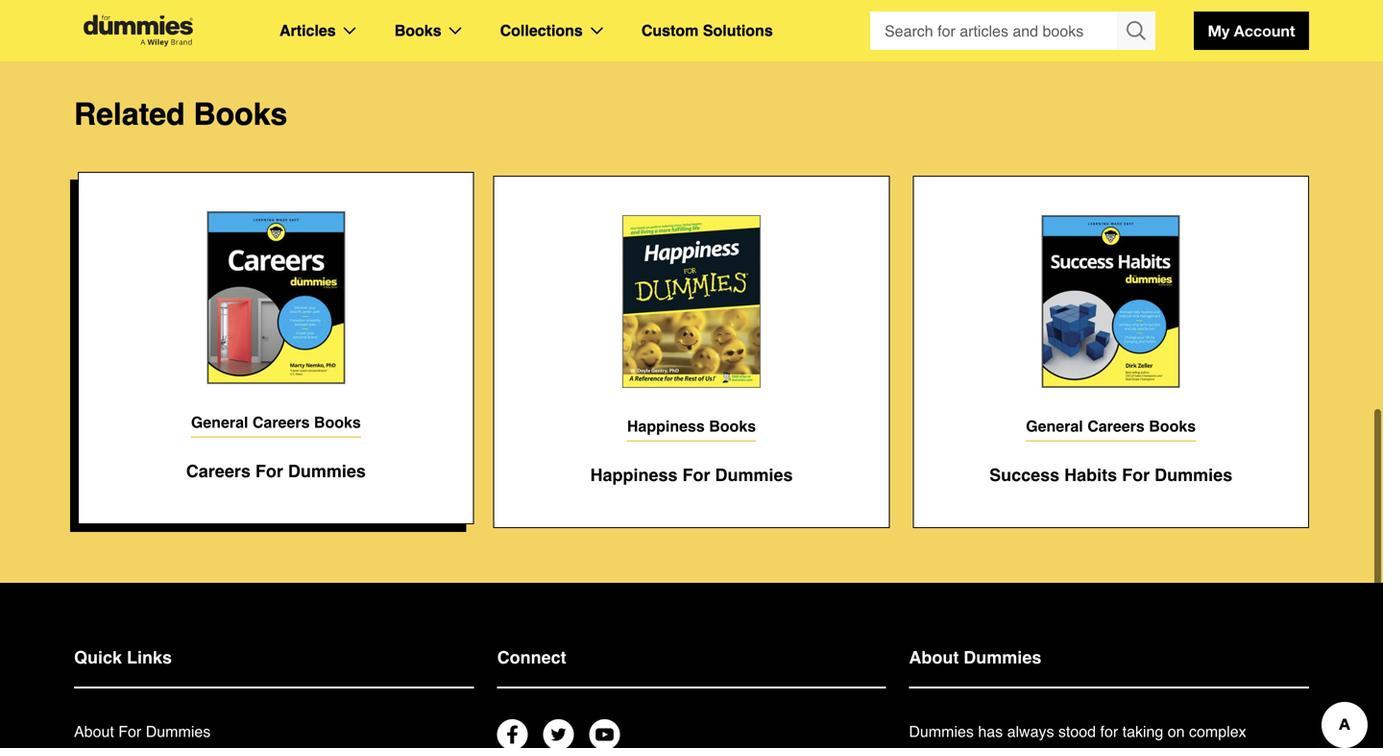 Task type: describe. For each thing, give the bounding box(es) containing it.
about for about for dummies
[[74, 723, 114, 741]]

account
[[1235, 22, 1296, 40]]

for for careers for dummies
[[255, 462, 283, 481]]

links
[[127, 648, 172, 668]]

easy
[[1097, 748, 1130, 749]]

my account link
[[1194, 12, 1310, 50]]

my account
[[1208, 22, 1296, 40]]

about for about dummies
[[909, 648, 959, 668]]

articles
[[280, 22, 336, 39]]

general for success
[[1026, 418, 1084, 435]]

complex
[[1190, 723, 1247, 741]]

quick links
[[74, 648, 172, 668]]

has
[[979, 723, 1003, 741]]

happiness for happiness for dummies
[[590, 466, 678, 485]]

careers for dummies
[[186, 462, 366, 481]]

related books
[[74, 97, 288, 132]]

logo image
[[74, 15, 203, 47]]

concepts
[[909, 748, 971, 749]]

happiness books
[[627, 418, 756, 435]]

about for dummies
[[74, 723, 211, 741]]

taking
[[1123, 723, 1164, 741]]

and
[[975, 748, 1001, 749]]

general careers books for habits
[[1026, 418, 1196, 435]]

careers for for
[[253, 414, 310, 431]]

connect
[[497, 648, 567, 668]]

solutions
[[703, 22, 773, 39]]

0 horizontal spatial careers
[[186, 462, 251, 481]]

quick
[[74, 648, 122, 668]]

custom solutions
[[642, 22, 773, 39]]



Task type: vqa. For each thing, say whether or not it's contained in the screenshot.


Task type: locate. For each thing, give the bounding box(es) containing it.
careers
[[253, 414, 310, 431], [1088, 418, 1145, 435], [186, 462, 251, 481]]

happiness for happiness books
[[627, 418, 705, 435]]

books
[[395, 22, 442, 39], [194, 97, 288, 132], [314, 414, 361, 431], [709, 418, 756, 435], [1149, 418, 1196, 435]]

collections
[[500, 22, 583, 39]]

0 horizontal spatial general careers books
[[191, 414, 361, 431]]

my
[[1208, 22, 1230, 40]]

to
[[1134, 748, 1147, 749]]

open book categories image
[[449, 27, 462, 35]]

1 horizontal spatial general careers books
[[1026, 418, 1196, 435]]

dummies
[[288, 462, 366, 481], [715, 466, 793, 485], [1155, 466, 1233, 485], [964, 648, 1042, 668], [146, 723, 211, 741], [909, 723, 974, 741]]

cookie consent banner dialog
[[0, 660, 1384, 749]]

general careers books up success habits for dummies
[[1026, 418, 1196, 435]]

0 horizontal spatial general
[[191, 414, 248, 431]]

1 horizontal spatial general
[[1026, 418, 1084, 435]]

for for about for dummies
[[118, 723, 142, 741]]

0 vertical spatial happiness
[[627, 418, 705, 435]]

for for happiness for dummies
[[683, 466, 711, 485]]

dummies has always stood for taking on complex concepts and making them easy to understand. dummie
[[909, 723, 1307, 749]]

general careers books up careers for dummies
[[191, 414, 361, 431]]

them
[[1059, 748, 1093, 749]]

about for dummies link
[[74, 723, 211, 741]]

1 vertical spatial about
[[74, 723, 114, 741]]

happiness for dummies
[[590, 466, 793, 485]]

happiness up happiness for dummies
[[627, 418, 705, 435]]

1 horizontal spatial about
[[909, 648, 959, 668]]

happiness down happiness books at bottom
[[590, 466, 678, 485]]

open article categories image
[[344, 27, 356, 35]]

0 horizontal spatial about
[[74, 723, 114, 741]]

about down quick
[[74, 723, 114, 741]]

success
[[990, 466, 1060, 485]]

careers for habits
[[1088, 418, 1145, 435]]

stood
[[1059, 723, 1096, 741]]

general
[[191, 414, 248, 431], [1026, 418, 1084, 435]]

2 horizontal spatial careers
[[1088, 418, 1145, 435]]

happiness
[[627, 418, 705, 435], [590, 466, 678, 485]]

open collections list image
[[591, 27, 603, 35]]

general up success
[[1026, 418, 1084, 435]]

custom solutions link
[[642, 18, 773, 43]]

understand.
[[1151, 748, 1232, 749]]

making
[[1005, 748, 1055, 749]]

about
[[909, 648, 959, 668], [74, 723, 114, 741]]

custom
[[642, 22, 699, 39]]

general careers books for for
[[191, 414, 361, 431]]

about up concepts
[[909, 648, 959, 668]]

Search for articles and books text field
[[871, 12, 1119, 50]]

general careers books
[[191, 414, 361, 431], [1026, 418, 1196, 435]]

habits
[[1065, 466, 1118, 485]]

1 vertical spatial happiness
[[590, 466, 678, 485]]

group
[[871, 12, 1156, 50]]

0 vertical spatial about
[[909, 648, 959, 668]]

general up careers for dummies
[[191, 414, 248, 431]]

for
[[1101, 723, 1119, 741]]

on
[[1168, 723, 1185, 741]]

1 horizontal spatial careers
[[253, 414, 310, 431]]

related
[[74, 97, 185, 132]]

success habits for dummies
[[990, 466, 1233, 485]]

always
[[1008, 723, 1055, 741]]

for
[[255, 462, 283, 481], [683, 466, 711, 485], [1123, 466, 1150, 485], [118, 723, 142, 741]]

general for careers
[[191, 414, 248, 431]]

dummies inside 'dummies has always stood for taking on complex concepts and making them easy to understand. dummie'
[[909, 723, 974, 741]]

about dummies
[[909, 648, 1042, 668]]



